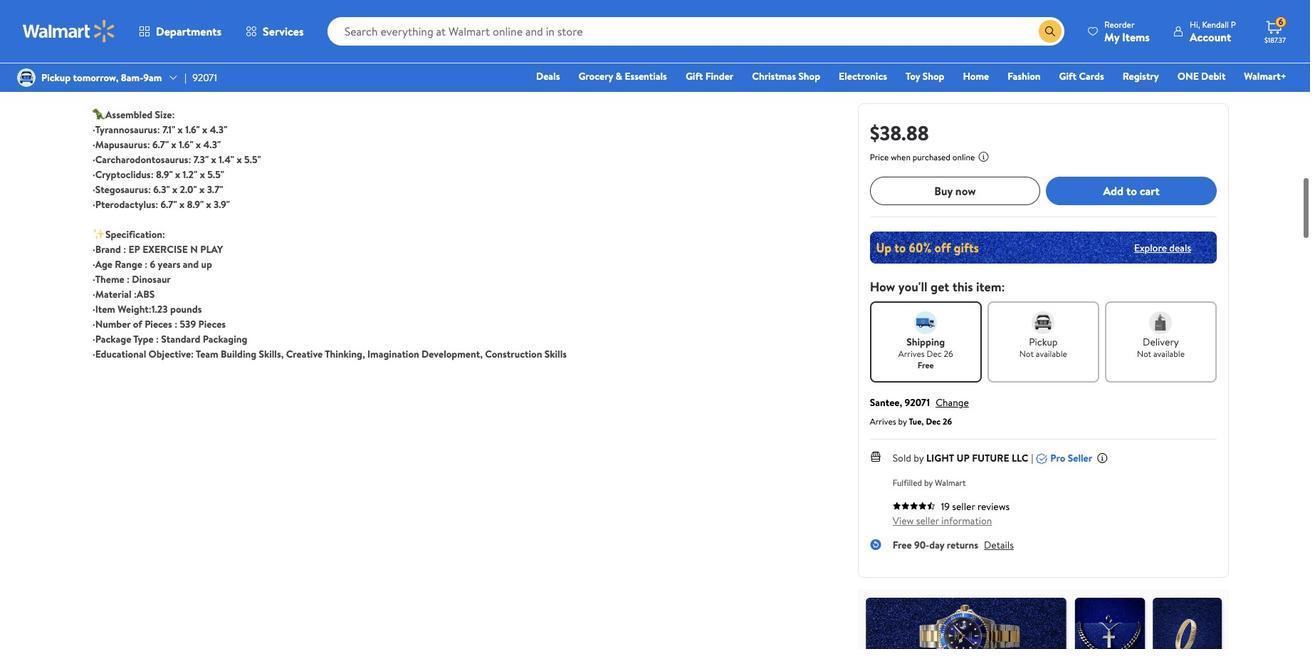 Task type: describe. For each thing, give the bounding box(es) containing it.
6 $187.37
[[1265, 16, 1287, 45]]

n
[[190, 242, 198, 256]]

account
[[1190, 29, 1232, 45]]

different
[[216, 32, 255, 47]]

world.
[[303, 77, 330, 92]]

seller for view
[[917, 514, 940, 528]]

playing.
[[563, 47, 597, 62]]

create
[[190, 77, 218, 92]]

1 horizontal spatial 8.9"
[[187, 197, 204, 211]]

to up the
[[254, 47, 264, 62]]

0 horizontal spatial set
[[149, 32, 162, 47]]

are
[[165, 47, 178, 62]]

dec inside shipping arrives dec 26 free
[[927, 348, 942, 360]]

1 horizontal spatial this
[[953, 278, 974, 296]]

day
[[930, 538, 945, 552]]

cryptoclidus,
[[652, 32, 708, 47]]

: up dinosaur
[[145, 257, 148, 271]]

explore deals link
[[1129, 235, 1198, 260]]

up to sixty percent off deals. shop now. image
[[870, 232, 1218, 264]]

search icon image
[[1045, 26, 1057, 37]]

: left ep
[[123, 242, 126, 256]]

the
[[93, 32, 108, 47]]

type
[[133, 332, 154, 346]]

online
[[953, 151, 976, 163]]

purchased
[[913, 151, 951, 163]]

arrives inside santee, 92071 change arrives by tue, dec 26
[[870, 415, 897, 427]]

used
[[305, 62, 325, 77]]

·cryptoclidus:
[[93, 167, 154, 181]]

| for |
[[1032, 451, 1034, 465]]

2 vertical spatial dinosaur
[[264, 77, 301, 92]]

now inside the building set includes six different dinosaur models, including tyrannosaurus, mapusaurus, carcharodontosaurus, stegosaurus, cryptoclidus, and a pterodactyl.each dinosaur's joints are movable, adding to their fun factor, and allowing kids to unleash their imagination while playing. our included block storage box is perfect for keeping everything organized, and the lid can be used as a block base to build or display your block models. get this super cool toy dinosaur building block set for your kids now and let them create their own dinosaur world.
[[112, 77, 130, 92]]

1.2"
[[183, 167, 198, 181]]

buy now button
[[870, 177, 1041, 205]]

of
[[133, 317, 142, 331]]

92071 for santee,
[[905, 395, 931, 410]]

skills
[[545, 347, 567, 361]]

explore deals
[[1135, 240, 1192, 255]]

0 vertical spatial for
[[782, 47, 795, 62]]

block down allowing
[[346, 62, 370, 77]]

movable,
[[181, 47, 220, 62]]

and inside ✨specification: ·brand : ep exercise n play ·age range : 6 years and up ·theme : dinosaur ·material :abs ·item weight:1.23 pounds ·number of pieces : 539 pieces ·package type : standard packaging ·educational objective: team building skills, creative thinking, imagination development, construction skills
[[183, 257, 199, 271]]

llc
[[1012, 451, 1029, 465]]

carcharodontosaurus,
[[499, 32, 593, 47]]

1.4"
[[219, 152, 234, 166]]

the
[[244, 62, 259, 77]]

six
[[202, 32, 214, 47]]

included
[[619, 47, 656, 62]]

packaging
[[203, 332, 248, 346]]

p
[[1232, 18, 1237, 30]]

✨specification: ·brand : ep exercise n play ·age range : 6 years and up ·theme : dinosaur ·material :abs ·item weight:1.23 pounds ·number of pieces : 539 pieces ·package type : standard packaging ·educational objective: team building skills, creative thinking, imagination development, construction skills
[[93, 227, 567, 361]]

standard
[[161, 332, 201, 346]]

be
[[292, 62, 303, 77]]

3.9"
[[214, 197, 230, 211]]

shop for christmas shop
[[799, 69, 821, 83]]

1 pieces from the left
[[145, 317, 172, 331]]

can
[[274, 62, 290, 77]]

gift for gift cards
[[1060, 69, 1077, 83]]

walmart+
[[1245, 69, 1287, 83]]

0 vertical spatial 6.7"
[[152, 137, 169, 151]]

intent image for shipping image
[[915, 311, 938, 334]]

6 inside 6 $187.37
[[1279, 16, 1284, 28]]

fun
[[289, 47, 304, 62]]

0 vertical spatial kids
[[394, 47, 412, 62]]

grocery & essentials link
[[572, 68, 674, 84]]

539
[[180, 317, 196, 331]]

allowing
[[356, 47, 392, 62]]

dec inside santee, 92071 change arrives by tue, dec 26
[[926, 415, 941, 427]]

block down is on the top right of the page
[[734, 62, 758, 77]]

·theme
[[93, 272, 124, 286]]

0 vertical spatial 4.3"
[[210, 122, 228, 136]]

: right 'type'
[[156, 332, 159, 346]]

change
[[936, 395, 969, 410]]

·number
[[93, 317, 131, 331]]

explore
[[1135, 240, 1168, 255]]

view seller information link
[[893, 514, 993, 528]]

not for pickup
[[1020, 348, 1034, 360]]

0 vertical spatial 5.5"
[[244, 152, 261, 166]]

items
[[1123, 29, 1151, 45]]

toy
[[641, 62, 655, 77]]

block down cryptoclidus,
[[658, 47, 682, 62]]

by for fulfilled
[[925, 477, 933, 489]]

7.3"
[[194, 152, 209, 166]]

gift cards link
[[1053, 68, 1111, 84]]

and up box
[[711, 32, 727, 47]]

: down range
[[127, 272, 130, 286]]

$38.88
[[870, 119, 930, 147]]

item:
[[977, 278, 1006, 296]]

deals link
[[530, 68, 567, 84]]

0 vertical spatial dinosaur
[[258, 32, 295, 47]]

1 horizontal spatial their
[[266, 47, 287, 62]]

·mapusaurus:
[[93, 137, 150, 151]]

perfect
[[747, 47, 779, 62]]

and down including at the top of the page
[[338, 47, 354, 62]]

grocery & essentials
[[579, 69, 668, 83]]

hi,
[[1190, 18, 1201, 30]]

gift finder
[[686, 69, 734, 83]]

models,
[[297, 32, 331, 47]]

·tyrannosaurus:
[[93, 122, 160, 136]]

this inside the building set includes six different dinosaur models, including tyrannosaurus, mapusaurus, carcharodontosaurus, stegosaurus, cryptoclidus, and a pterodactyl.each dinosaur's joints are movable, adding to their fun factor, and allowing kids to unleash their imagination while playing. our included block storage box is perfect for keeping everything organized, and the lid can be used as a block base to build or display your block models. get this super cool toy dinosaur building block set for your kids now and let them create their own dinosaur world.
[[576, 62, 592, 77]]

objective:
[[149, 347, 194, 361]]

0 vertical spatial a
[[729, 32, 734, 47]]

to up the build
[[414, 47, 424, 62]]

imagination
[[484, 47, 536, 62]]

change button
[[936, 395, 969, 410]]

walmart+ link
[[1238, 68, 1294, 84]]

walmart image
[[23, 20, 115, 43]]

walmart
[[935, 477, 966, 489]]

one debit link
[[1172, 68, 1233, 84]]

exercise
[[143, 242, 188, 256]]

19
[[942, 499, 950, 514]]

tue,
[[909, 415, 924, 427]]

Search search field
[[327, 17, 1065, 46]]

them
[[165, 77, 188, 92]]

essentials
[[625, 69, 668, 83]]

years
[[158, 257, 181, 271]]

1 vertical spatial 6.7"
[[161, 197, 177, 211]]

hi, kendall p account
[[1190, 18, 1237, 45]]

legal information image
[[978, 151, 990, 162]]

pickup tomorrow, 8am-9am
[[41, 70, 162, 85]]

the building set includes six different dinosaur models, including tyrannosaurus, mapusaurus, carcharodontosaurus, stegosaurus, cryptoclidus, and a pterodactyl.each dinosaur's joints are movable, adding to their fun factor, and allowing kids to unleash their imagination while playing. our included block storage box is perfect for keeping everything organized, and the lid can be used as a block base to build or display your block models. get this super cool toy dinosaur building block set for your kids now and let them create their own dinosaur world.
[[93, 32, 810, 92]]

team
[[196, 347, 219, 361]]

·age
[[93, 257, 113, 271]]

up
[[201, 257, 212, 271]]

: left the 539
[[175, 317, 177, 331]]

and down 'adding' on the top left of the page
[[226, 62, 242, 77]]

organized,
[[179, 62, 224, 77]]

one debit
[[1178, 69, 1226, 83]]

0 horizontal spatial their
[[220, 77, 241, 92]]

and left let
[[133, 77, 149, 92]]

get
[[931, 278, 950, 296]]

building
[[221, 347, 257, 361]]

sold
[[893, 451, 912, 465]]

1 vertical spatial building
[[697, 62, 732, 77]]

unleash
[[426, 47, 459, 62]]



Task type: locate. For each thing, give the bounding box(es) containing it.
1.6" up the 1.2"
[[179, 137, 194, 151]]

pickup left tomorrow,
[[41, 70, 71, 85]]

2 available from the left
[[1154, 348, 1185, 360]]

shop right christmas at the top right of the page
[[799, 69, 821, 83]]

:abs
[[134, 287, 155, 301]]

1 horizontal spatial available
[[1154, 348, 1185, 360]]

not inside pickup not available
[[1020, 348, 1034, 360]]

available down intent image for pickup at the right
[[1037, 348, 1068, 360]]

92071 up tue,
[[905, 395, 931, 410]]

home link
[[957, 68, 996, 84]]

cards
[[1080, 69, 1105, 83]]

6.7" down 6.3"
[[161, 197, 177, 211]]

2 vertical spatial by
[[925, 477, 933, 489]]

range
[[115, 257, 142, 271]]

1 vertical spatial a
[[339, 62, 344, 77]]

how
[[870, 278, 896, 296]]

building up dinosaur's
[[111, 32, 146, 47]]

my
[[1105, 29, 1120, 45]]

shop right toy
[[923, 69, 945, 83]]

5.5"
[[244, 152, 261, 166], [207, 167, 224, 181]]

gift left cards
[[1060, 69, 1077, 83]]

pieces
[[145, 317, 172, 331], [198, 317, 226, 331]]

0 vertical spatial building
[[111, 32, 146, 47]]

dinosaur down can
[[264, 77, 301, 92]]

26 inside shipping arrives dec 26 free
[[944, 348, 954, 360]]

3.7"
[[207, 182, 223, 196]]

gift inside "link"
[[686, 69, 703, 83]]

pro
[[1051, 451, 1066, 465]]

2 pieces from the left
[[198, 317, 226, 331]]

8am-
[[121, 70, 143, 85]]

pro seller info image
[[1097, 452, 1109, 464]]

6
[[1279, 16, 1284, 28], [150, 257, 155, 271]]

0 horizontal spatial 6
[[150, 257, 155, 271]]

available for delivery
[[1154, 348, 1185, 360]]

0 horizontal spatial building
[[111, 32, 146, 47]]

1 horizontal spatial gift
[[1060, 69, 1077, 83]]

available for pickup
[[1037, 348, 1068, 360]]

seller right 19
[[953, 499, 976, 514]]

0 vertical spatial now
[[112, 77, 130, 92]]

arrives down intent image for shipping
[[899, 348, 925, 360]]

0 horizontal spatial |
[[185, 70, 187, 85]]

toy
[[906, 69, 921, 83]]

8.9" up 6.3"
[[156, 167, 173, 181]]

&
[[616, 69, 623, 83]]

their down mapusaurus, at the left of page
[[461, 47, 482, 62]]

their left "own"
[[220, 77, 241, 92]]

1 horizontal spatial seller
[[953, 499, 976, 514]]

price
[[870, 151, 889, 163]]

2 your from the left
[[791, 62, 810, 77]]

now right buy
[[956, 183, 977, 199]]

0 vertical spatial arrives
[[899, 348, 925, 360]]

6.7"
[[152, 137, 169, 151], [161, 197, 177, 211]]

tyrannosaurus,
[[376, 32, 440, 47]]

arrives inside shipping arrives dec 26 free
[[899, 348, 925, 360]]

pickup for tomorrow,
[[41, 70, 71, 85]]

1 vertical spatial free
[[893, 538, 912, 552]]

0 horizontal spatial this
[[576, 62, 592, 77]]

0 vertical spatial 8.9"
[[156, 167, 173, 181]]

now
[[112, 77, 130, 92], [956, 183, 977, 199]]

fulfilled
[[893, 477, 923, 489]]

1 vertical spatial by
[[914, 451, 924, 465]]

6 inside ✨specification: ·brand : ep exercise n play ·age range : 6 years and up ·theme : dinosaur ·material :abs ·item weight:1.23 pounds ·number of pieces : 539 pieces ·package type : standard packaging ·educational objective: team building skills, creative thinking, imagination development, construction skills
[[150, 257, 155, 271]]

gift for gift finder
[[686, 69, 703, 83]]

deals
[[536, 69, 560, 83]]

their
[[266, 47, 287, 62], [461, 47, 482, 62], [220, 77, 241, 92]]

0 vertical spatial 6
[[1279, 16, 1284, 28]]

1 horizontal spatial 92071
[[905, 395, 931, 410]]

1 vertical spatial pickup
[[1030, 335, 1058, 349]]

1 vertical spatial 92071
[[905, 395, 931, 410]]

6.7" down 7.1"
[[152, 137, 169, 151]]

fashion
[[1008, 69, 1041, 83]]

92071 inside santee, 92071 change arrives by tue, dec 26
[[905, 395, 931, 410]]

buy now
[[935, 183, 977, 199]]

0 horizontal spatial 5.5"
[[207, 167, 224, 181]]

up
[[957, 451, 970, 465]]

19 seller reviews
[[942, 499, 1010, 514]]

to
[[254, 47, 264, 62], [414, 47, 424, 62], [394, 62, 404, 77], [1127, 183, 1138, 199]]

details button
[[985, 538, 1014, 552]]

by
[[899, 415, 907, 427], [914, 451, 924, 465], [925, 477, 933, 489]]

1 vertical spatial for
[[776, 62, 789, 77]]

shop for toy shop
[[923, 69, 945, 83]]

·material
[[93, 287, 131, 301]]

seller
[[953, 499, 976, 514], [917, 514, 940, 528]]

a right as
[[339, 62, 344, 77]]

for down 'perfect'
[[776, 62, 789, 77]]

1 shop from the left
[[799, 69, 821, 83]]

by right sold
[[914, 451, 924, 465]]

by for sold
[[914, 451, 924, 465]]

pieces right "of"
[[145, 317, 172, 331]]

kids down keeping
[[93, 77, 110, 92]]

not for delivery
[[1138, 348, 1152, 360]]

0 horizontal spatial a
[[339, 62, 344, 77]]

now down keeping
[[112, 77, 130, 92]]

electronics
[[839, 69, 888, 83]]

by left tue,
[[899, 415, 907, 427]]

5.5" right 1.4"
[[244, 152, 261, 166]]

Walmart Site-Wide search field
[[327, 17, 1065, 46]]

toy shop
[[906, 69, 945, 83]]

92071
[[192, 70, 217, 85], [905, 395, 931, 410]]

1 vertical spatial now
[[956, 183, 977, 199]]

1 your from the left
[[474, 62, 493, 77]]

and down n
[[183, 257, 199, 271]]

free left 90-
[[893, 538, 912, 552]]

this down playing.
[[576, 62, 592, 77]]

1 horizontal spatial kids
[[394, 47, 412, 62]]

1 horizontal spatial |
[[1032, 451, 1034, 465]]

0 horizontal spatial seller
[[917, 514, 940, 528]]

free
[[918, 359, 935, 371], [893, 538, 912, 552]]

1 vertical spatial dec
[[926, 415, 941, 427]]

1 available from the left
[[1037, 348, 1068, 360]]

1 vertical spatial set
[[760, 62, 774, 77]]

block
[[658, 47, 682, 62], [346, 62, 370, 77], [495, 62, 519, 77], [734, 62, 758, 77]]

registry link
[[1117, 68, 1166, 84]]

kids
[[394, 47, 412, 62], [93, 77, 110, 92]]

1 vertical spatial dinosaur
[[657, 62, 694, 77]]

this right get
[[953, 278, 974, 296]]

1 horizontal spatial 5.5"
[[244, 152, 261, 166]]

pro seller
[[1051, 451, 1093, 465]]

1 vertical spatial 4.3"
[[203, 137, 221, 151]]

0 vertical spatial free
[[918, 359, 935, 371]]

gift finder link
[[680, 68, 740, 84]]

1 horizontal spatial free
[[918, 359, 935, 371]]

finder
[[706, 69, 734, 83]]

pieces up packaging
[[198, 317, 226, 331]]

8.9"
[[156, 167, 173, 181], [187, 197, 204, 211]]

0 horizontal spatial shop
[[799, 69, 821, 83]]

6 up the $187.37
[[1279, 16, 1284, 28]]

a up box
[[729, 32, 734, 47]]

to right base
[[394, 62, 404, 77]]

1 vertical spatial 1.6"
[[179, 137, 194, 151]]

1 horizontal spatial 6
[[1279, 16, 1284, 28]]

arrives down 'santee,'
[[870, 415, 897, 427]]

26 up change
[[944, 348, 954, 360]]

0 horizontal spatial not
[[1020, 348, 1034, 360]]

1 not from the left
[[1020, 348, 1034, 360]]

0 horizontal spatial arrives
[[870, 415, 897, 427]]

gift down the storage
[[686, 69, 703, 83]]

0 horizontal spatial free
[[893, 538, 912, 552]]

set up joints
[[149, 32, 162, 47]]

kids down tyrannosaurus,
[[394, 47, 412, 62]]

1 horizontal spatial a
[[729, 32, 734, 47]]

1 horizontal spatial set
[[760, 62, 774, 77]]

when
[[891, 151, 911, 163]]

future
[[973, 451, 1010, 465]]

pickup inside pickup not available
[[1030, 335, 1058, 349]]

dinosaur right the toy
[[657, 62, 694, 77]]

1 vertical spatial arrives
[[870, 415, 897, 427]]

| for | 92071
[[185, 70, 187, 85]]

how you'll get this item:
[[870, 278, 1006, 296]]

0 vertical spatial 26
[[944, 348, 954, 360]]

while
[[538, 47, 561, 62]]

1 vertical spatial 8.9"
[[187, 197, 204, 211]]

1 horizontal spatial building
[[697, 62, 732, 77]]

dec down intent image for shipping
[[927, 348, 942, 360]]

not inside delivery not available
[[1138, 348, 1152, 360]]

pickup for not
[[1030, 335, 1058, 349]]

christmas
[[753, 69, 797, 83]]

1 vertical spatial 6
[[150, 257, 155, 271]]

0 vertical spatial this
[[576, 62, 592, 77]]

1 horizontal spatial arrives
[[899, 348, 925, 360]]

building down box
[[697, 62, 732, 77]]

1 vertical spatial 5.5"
[[207, 167, 224, 181]]

set down 'perfect'
[[760, 62, 774, 77]]

90-
[[915, 538, 930, 552]]

play
[[200, 242, 223, 256]]

everything
[[129, 62, 176, 77]]

reorder
[[1105, 18, 1135, 30]]

0 horizontal spatial 8.9"
[[156, 167, 173, 181]]

4.4737 stars out of 5, based on 19 seller reviews element
[[893, 502, 936, 510]]

0 horizontal spatial 92071
[[192, 70, 217, 85]]

intent image for pickup image
[[1033, 311, 1055, 334]]

dinosaur
[[132, 272, 171, 286]]

1 vertical spatial |
[[1032, 451, 1034, 465]]

2 shop from the left
[[923, 69, 945, 83]]

 image
[[17, 68, 36, 87]]

1 horizontal spatial shop
[[923, 69, 945, 83]]

0 horizontal spatial gift
[[686, 69, 703, 83]]

free down shipping
[[918, 359, 935, 371]]

0 vertical spatial set
[[149, 32, 162, 47]]

9am
[[143, 70, 162, 85]]

block down imagination
[[495, 62, 519, 77]]

development,
[[422, 347, 483, 361]]

not down intent image for delivery
[[1138, 348, 1152, 360]]

for down the pterodactyl.each
[[782, 47, 795, 62]]

26 down change
[[943, 415, 953, 427]]

available inside pickup not available
[[1037, 348, 1068, 360]]

1 vertical spatial this
[[953, 278, 974, 296]]

your down the pterodactyl.each
[[791, 62, 810, 77]]

by right fulfilled
[[925, 477, 933, 489]]

by inside santee, 92071 change arrives by tue, dec 26
[[899, 415, 907, 427]]

92071 for |
[[192, 70, 217, 85]]

departments
[[156, 24, 222, 39]]

display
[[441, 62, 471, 77]]

0 vertical spatial 92071
[[192, 70, 217, 85]]

0 vertical spatial pickup
[[41, 70, 71, 85]]

add to cart
[[1104, 183, 1160, 199]]

26 inside santee, 92071 change arrives by tue, dec 26
[[943, 415, 953, 427]]

buy
[[935, 183, 953, 199]]

to left cart
[[1127, 183, 1138, 199]]

intent image for delivery image
[[1150, 311, 1173, 334]]

is
[[738, 47, 745, 62]]

0 vertical spatial |
[[185, 70, 187, 85]]

4.3" up 7.3"
[[203, 137, 221, 151]]

·brand
[[93, 242, 121, 256]]

·carcharodontosaurus:
[[93, 152, 191, 166]]

1 horizontal spatial your
[[791, 62, 810, 77]]

adding
[[222, 47, 252, 62]]

0 horizontal spatial your
[[474, 62, 493, 77]]

✨specification:
[[93, 227, 165, 241]]

building
[[111, 32, 146, 47], [697, 62, 732, 77]]

8.9" down '2.0"'
[[187, 197, 204, 211]]

92071 down movable, on the top left
[[192, 70, 217, 85]]

6 up dinosaur
[[150, 257, 155, 271]]

reviews
[[978, 499, 1010, 514]]

1 gift from the left
[[686, 69, 703, 83]]

0 vertical spatial by
[[899, 415, 907, 427]]

your right "display"
[[474, 62, 493, 77]]

electronics link
[[833, 68, 894, 84]]

available inside delivery not available
[[1154, 348, 1185, 360]]

seller down 4.4737 stars out of 5, based on 19 seller reviews element
[[917, 514, 940, 528]]

view seller information
[[893, 514, 993, 528]]

26
[[944, 348, 954, 360], [943, 415, 953, 427]]

view
[[893, 514, 914, 528]]

pickup not available
[[1020, 335, 1068, 360]]

shipping
[[907, 335, 946, 349]]

0 horizontal spatial pieces
[[145, 317, 172, 331]]

available down intent image for delivery
[[1154, 348, 1185, 360]]

·pterodactylus:
[[93, 197, 158, 211]]

0 horizontal spatial available
[[1037, 348, 1068, 360]]

1 vertical spatial kids
[[93, 77, 110, 92]]

1 horizontal spatial pieces
[[198, 317, 226, 331]]

2 horizontal spatial their
[[461, 47, 482, 62]]

4.3" up 1.4"
[[210, 122, 228, 136]]

to inside button
[[1127, 183, 1138, 199]]

stegosaurus,
[[595, 32, 650, 47]]

0 vertical spatial 1.6"
[[185, 122, 200, 136]]

0 horizontal spatial kids
[[93, 77, 110, 92]]

cart
[[1140, 183, 1160, 199]]

0 horizontal spatial now
[[112, 77, 130, 92]]

2 not from the left
[[1138, 348, 1152, 360]]

dinosaur up fun
[[258, 32, 295, 47]]

free inside shipping arrives dec 26 free
[[918, 359, 935, 371]]

add to cart button
[[1047, 177, 1218, 205]]

build
[[406, 62, 428, 77]]

1.6" right 7.1"
[[185, 122, 200, 136]]

1 horizontal spatial not
[[1138, 348, 1152, 360]]

0 horizontal spatial pickup
[[41, 70, 71, 85]]

information
[[942, 514, 993, 528]]

0 vertical spatial dec
[[927, 348, 942, 360]]

1 vertical spatial 26
[[943, 415, 953, 427]]

dec right tue,
[[926, 415, 941, 427]]

pickup down intent image for pickup at the right
[[1030, 335, 1058, 349]]

2 gift from the left
[[1060, 69, 1077, 83]]

for
[[782, 47, 795, 62], [776, 62, 789, 77]]

not down intent image for pickup at the right
[[1020, 348, 1034, 360]]

| right llc
[[1032, 451, 1034, 465]]

1 horizontal spatial pickup
[[1030, 335, 1058, 349]]

their up can
[[266, 47, 287, 62]]

seller for 19
[[953, 499, 976, 514]]

1 horizontal spatial now
[[956, 183, 977, 199]]

weight:1.23
[[118, 302, 168, 316]]

now inside button
[[956, 183, 977, 199]]

| left create
[[185, 70, 187, 85]]

6.3"
[[153, 182, 170, 196]]

5.5" up 3.7"
[[207, 167, 224, 181]]



Task type: vqa. For each thing, say whether or not it's contained in the screenshot.
"Available" associated with 168
no



